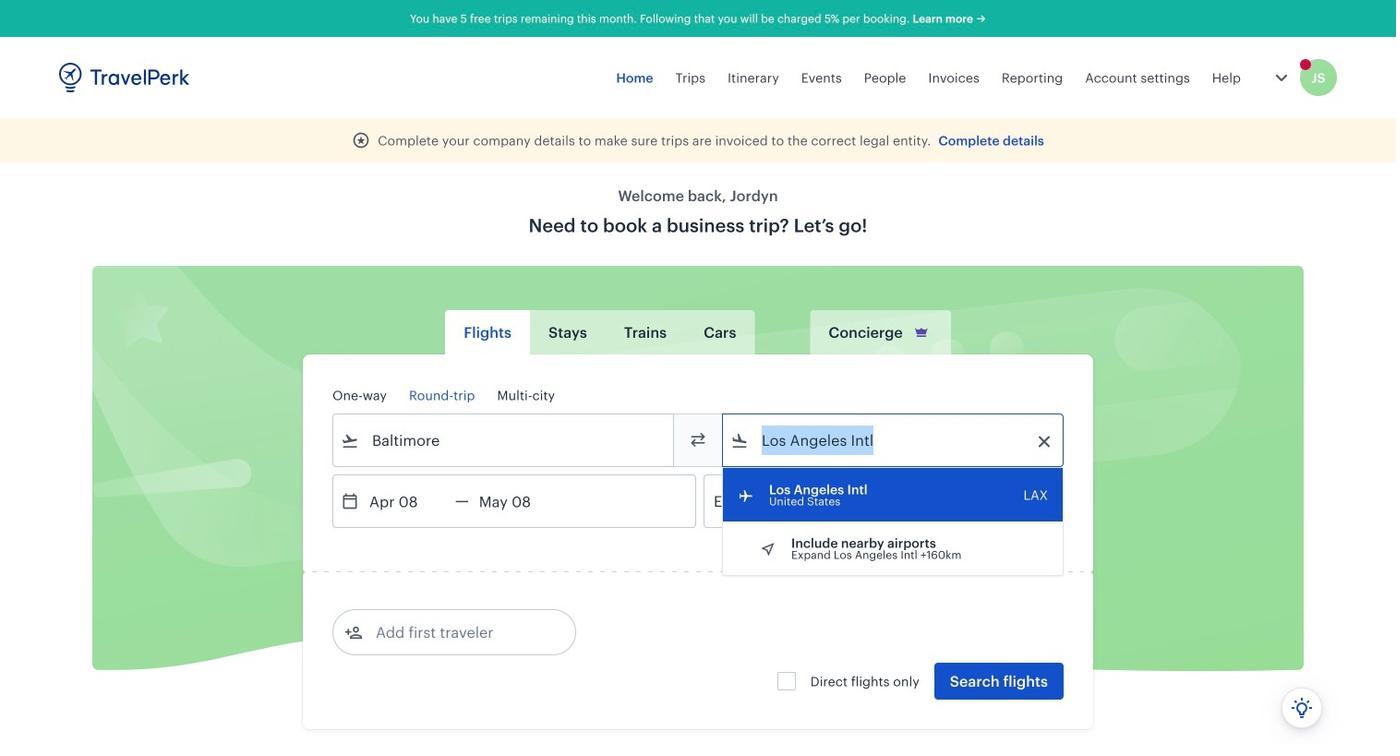 Task type: describe. For each thing, give the bounding box(es) containing it.
Depart text field
[[359, 476, 455, 527]]



Task type: locate. For each thing, give the bounding box(es) containing it.
Return text field
[[469, 476, 565, 527]]

To search field
[[749, 426, 1039, 455]]

Add first traveler search field
[[363, 618, 555, 648]]

From search field
[[359, 426, 649, 455]]



